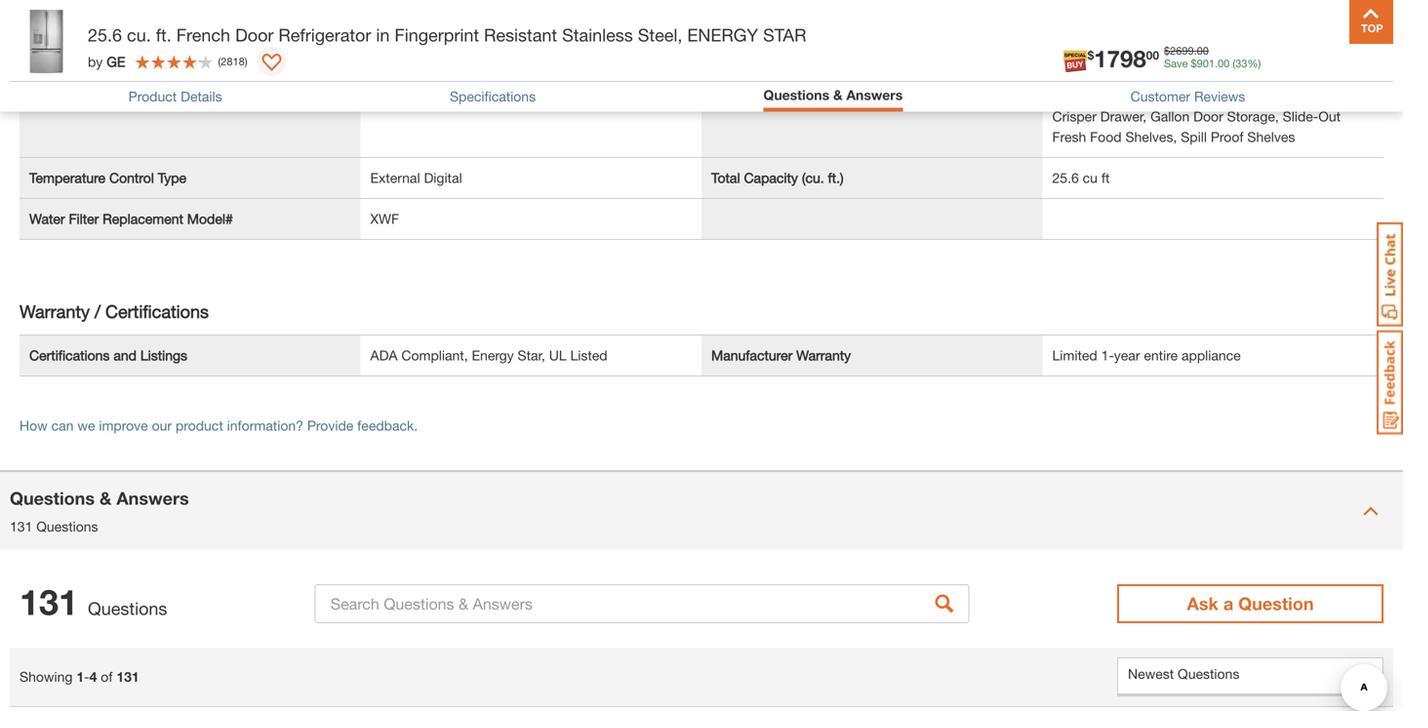 Task type: locate. For each thing, give the bounding box(es) containing it.
0 horizontal spatial 25.6
[[88, 24, 122, 45]]

/
[[95, 301, 101, 322]]

questions down can
[[10, 488, 95, 509]]

0 vertical spatial 25.6
[[88, 24, 122, 45]]

returnable down fingerprint
[[401, 47, 468, 63]]

0 horizontal spatial door
[[235, 24, 274, 45]]

- left of
[[84, 669, 89, 685]]

1 vertical spatial storage,
[[1228, 108, 1279, 124]]

1 horizontal spatial 25.6
[[1053, 170, 1079, 186]]

1 horizontal spatial (
[[1233, 57, 1236, 70]]

0 vertical spatial -
[[117, 88, 122, 104]]

answers
[[847, 87, 903, 103], [116, 488, 189, 509]]

1 vertical spatial &
[[100, 488, 112, 509]]

questions & answers button
[[764, 87, 903, 107], [764, 87, 903, 103]]

shelves,
[[1126, 129, 1177, 145]]

1 horizontal spatial returnable
[[401, 47, 468, 63]]

1 horizontal spatial refrigerator
[[279, 24, 371, 45]]

0 vertical spatial answers
[[847, 87, 903, 103]]

131 inside questions & answers 131 questions
[[10, 519, 33, 535]]

listings
[[140, 347, 187, 363]]

1 vertical spatial answers
[[116, 488, 189, 509]]

by
[[88, 53, 103, 70]]

0 horizontal spatial .
[[1194, 45, 1197, 57]]

out
[[1319, 108, 1341, 124]]

00 inside $ 1798 00
[[1147, 48, 1160, 62]]

0 horizontal spatial -
[[84, 669, 89, 685]]

storage,
[[1155, 88, 1207, 104], [1228, 108, 1279, 124]]

answers down our
[[116, 488, 189, 509]]

certifications down / at top left
[[29, 347, 110, 363]]

storage
[[712, 88, 760, 104]]

door up )
[[235, 24, 274, 45]]

0 horizontal spatial adjustable
[[1053, 88, 1117, 104]]

0 horizontal spatial &
[[100, 488, 112, 509]]

door down reviews
[[1194, 108, 1224, 124]]

storage, up shelves
[[1228, 108, 1279, 124]]

1 vertical spatial -
[[84, 669, 89, 685]]

certifications up listings
[[105, 301, 209, 322]]

certifications
[[105, 301, 209, 322], [29, 347, 110, 363]]

questions right storage
[[764, 87, 830, 103]]

0 horizontal spatial (
[[218, 55, 221, 68]]

( left %) on the top
[[1233, 57, 1236, 70]]

$ left 901
[[1164, 45, 1170, 57]]

1 vertical spatial refrigerator
[[126, 88, 198, 104]]

door up drawer,
[[1121, 88, 1151, 104]]

french
[[176, 24, 230, 45]]

cu
[[1083, 170, 1098, 186]]

1 horizontal spatial -
[[117, 88, 122, 104]]

$ for 1798
[[1088, 48, 1094, 62]]

0 horizontal spatial answers
[[116, 488, 189, 509]]

25.6 for 25.6 cu. ft. french door refrigerator in fingerprint resistant stainless steel, energy star
[[88, 24, 122, 45]]

$ up "crisper"
[[1088, 48, 1094, 62]]

plastic
[[1053, 47, 1093, 63]]

details
[[181, 88, 222, 105]]

1 vertical spatial warranty
[[797, 347, 851, 363]]

& right the features
[[834, 87, 843, 103]]

product details
[[129, 88, 222, 105]]

. left 33
[[1215, 57, 1218, 70]]

1-
[[1102, 347, 1114, 363]]

& for questions & answers
[[834, 87, 843, 103]]

of
[[101, 669, 113, 685]]

returnable up shelf
[[29, 47, 96, 63]]

1 vertical spatial 131
[[20, 581, 78, 623]]

limited
[[1053, 347, 1098, 363]]

live chat image
[[1377, 223, 1404, 327]]

1 horizontal spatial door
[[1121, 88, 1151, 104]]

answers for questions & answers
[[847, 87, 903, 103]]

1
[[76, 669, 84, 685]]

(cu.
[[802, 170, 824, 186]]

1 horizontal spatial $
[[1164, 45, 1170, 57]]

a
[[1224, 593, 1234, 614]]

1798
[[1094, 45, 1147, 72]]

certifications and listings
[[29, 347, 187, 363]]

00
[[1197, 45, 1209, 57], [1147, 48, 1160, 62], [1218, 57, 1230, 70]]

answers inside questions & answers 131 questions
[[116, 488, 189, 509]]

0 horizontal spatial returnable
[[29, 47, 96, 63]]

. right save
[[1194, 45, 1197, 57]]

1 horizontal spatial &
[[834, 87, 843, 103]]

control
[[109, 170, 154, 186]]

adjustable up "crisper"
[[1053, 88, 1117, 104]]

save
[[1164, 57, 1188, 70]]

25.6 left cu
[[1053, 170, 1079, 186]]

appliance
[[1182, 347, 1241, 363]]

33
[[1236, 57, 1248, 70]]

(
[[218, 55, 221, 68], [1233, 57, 1236, 70]]

questions
[[764, 87, 830, 103], [10, 488, 95, 509], [36, 519, 98, 535], [88, 598, 167, 619]]

25.6 cu. ft. french door refrigerator in fingerprint resistant stainless steel, energy star
[[88, 24, 807, 45]]

questions up of
[[88, 598, 167, 619]]

( left )
[[218, 55, 221, 68]]

& inside questions & answers 131 questions
[[100, 488, 112, 509]]

1 horizontal spatial adjustable
[[1210, 88, 1275, 104]]

capacity
[[744, 170, 798, 186]]

1 horizontal spatial 00
[[1197, 45, 1209, 57]]

( 2818 )
[[218, 55, 247, 68]]

$ right save
[[1191, 57, 1197, 70]]

storage, up gallon
[[1155, 88, 1207, 104]]

temperature
[[29, 170, 105, 186]]

00 left save
[[1147, 48, 1160, 62]]

warranty left / at top left
[[20, 301, 90, 322]]

0 horizontal spatial warranty
[[20, 301, 90, 322]]

2699
[[1170, 45, 1194, 57]]

&
[[834, 87, 843, 103], [100, 488, 112, 509]]

2 horizontal spatial door
[[1194, 108, 1224, 124]]

non-
[[370, 47, 401, 63]]

1 horizontal spatial .
[[1215, 57, 1218, 70]]

caret image
[[1364, 503, 1379, 519]]

Search Questions & Answers text field
[[315, 584, 970, 623]]

$ 1798 00
[[1088, 45, 1160, 72]]

warranty / certifications
[[20, 301, 209, 322]]

fresh
[[1053, 129, 1087, 145]]

warranty right "manufacturer"
[[797, 347, 851, 363]]

ge
[[107, 53, 125, 70]]

answers right the features
[[847, 87, 903, 103]]

25.6 up by ge
[[88, 24, 122, 45]]

temperature control type
[[29, 170, 186, 186]]

replacement
[[103, 211, 183, 227]]

door
[[235, 24, 274, 45], [1121, 88, 1151, 104], [1194, 108, 1224, 124]]

00 left 33
[[1218, 57, 1230, 70]]

131
[[10, 519, 33, 535], [20, 581, 78, 623], [116, 669, 139, 685]]

questions & answers
[[764, 87, 903, 103]]

0 vertical spatial warranty
[[20, 301, 90, 322]]

adjustable down 33
[[1210, 88, 1275, 104]]

1 horizontal spatial answers
[[847, 87, 903, 103]]

1 vertical spatial door
[[1121, 88, 1151, 104]]

shelf material - refrigerator
[[29, 88, 198, 104]]

limited 1-year entire appliance
[[1053, 347, 1241, 363]]

1 vertical spatial 25.6
[[1053, 170, 1079, 186]]

0 horizontal spatial $
[[1088, 48, 1094, 62]]

0 vertical spatial &
[[834, 87, 843, 103]]

0 horizontal spatial 00
[[1147, 48, 1160, 62]]

and
[[114, 347, 137, 363]]

adjustable
[[1053, 88, 1117, 104], [1210, 88, 1275, 104]]

0 horizontal spatial storage,
[[1155, 88, 1207, 104]]

25.6 for 25.6 cu ft
[[1053, 170, 1079, 186]]

showing 1 - 4 of 131
[[20, 669, 139, 685]]

& down improve
[[100, 488, 112, 509]]

$ 2699 . 00 save $ 901 . 00 ( 33 %)
[[1164, 45, 1261, 70]]

2 horizontal spatial 00
[[1218, 57, 1230, 70]]

0 vertical spatial door
[[235, 24, 274, 45]]

00 right 2699
[[1197, 45, 1209, 57]]

& for questions & answers 131 questions
[[100, 488, 112, 509]]

2 vertical spatial door
[[1194, 108, 1224, 124]]

$ inside $ 1798 00
[[1088, 48, 1094, 62]]

2 adjustable from the left
[[1210, 88, 1275, 104]]

0 vertical spatial 131
[[10, 519, 33, 535]]

refrigerator
[[279, 24, 371, 45], [126, 88, 198, 104]]

%)
[[1248, 57, 1261, 70]]

year
[[1114, 347, 1141, 363]]

question
[[1239, 593, 1314, 614]]

- right material
[[117, 88, 122, 104]]

returnable
[[29, 47, 96, 63], [401, 47, 468, 63]]

25.6
[[88, 24, 122, 45], [1053, 170, 1079, 186]]

features
[[763, 88, 816, 104]]

0 vertical spatial refrigerator
[[279, 24, 371, 45]]

ask a question button
[[1118, 584, 1384, 623]]



Task type: describe. For each thing, give the bounding box(es) containing it.
entire
[[1144, 347, 1178, 363]]

ft
[[1102, 170, 1110, 186]]

external digital
[[370, 170, 462, 186]]

( inside $ 2699 . 00 save $ 901 . 00 ( 33 %)
[[1233, 57, 1236, 70]]

ask a question
[[1187, 593, 1314, 614]]

25.6 cu ft
[[1053, 170, 1110, 186]]

provide
[[307, 418, 354, 434]]

2 horizontal spatial $
[[1191, 57, 1197, 70]]

)
[[245, 55, 247, 68]]

by ge
[[88, 53, 125, 70]]

model#
[[187, 211, 233, 227]]

1 horizontal spatial warranty
[[797, 347, 851, 363]]

external
[[370, 170, 420, 186]]

can
[[51, 418, 74, 434]]

display image
[[262, 54, 282, 73]]

steel,
[[638, 24, 683, 45]]

ada compliant, energy star, ul listed
[[370, 347, 608, 363]]

1 horizontal spatial storage,
[[1228, 108, 1279, 124]]

drawer,
[[1101, 108, 1147, 124]]

131 questions
[[20, 581, 167, 623]]

shelves
[[1248, 129, 1296, 145]]

- for 4
[[84, 669, 89, 685]]

crisper
[[1053, 108, 1097, 124]]

feedback link image
[[1377, 330, 1404, 435]]

product
[[129, 88, 177, 105]]

manufacturer
[[712, 347, 793, 363]]

we
[[77, 418, 95, 434]]

food
[[1090, 129, 1122, 145]]

how
[[20, 418, 48, 434]]

type
[[158, 170, 186, 186]]

manufacturer warranty
[[712, 347, 851, 363]]

1 vertical spatial certifications
[[29, 347, 110, 363]]

questions up 131 questions
[[36, 519, 98, 535]]

2818
[[221, 55, 245, 68]]

0 vertical spatial storage,
[[1155, 88, 1207, 104]]

questions inside 131 questions
[[88, 598, 167, 619]]

how can we improve our product information? provide feedback. link
[[20, 418, 418, 434]]

reviews
[[1195, 88, 1246, 105]]

fingerprint
[[395, 24, 479, 45]]

xwf
[[370, 211, 399, 227]]

in
[[376, 24, 390, 45]]

answers for questions & answers 131 questions
[[116, 488, 189, 509]]

compliant,
[[402, 347, 468, 363]]

shelf
[[29, 88, 60, 104]]

our
[[152, 418, 172, 434]]

resistant
[[484, 24, 557, 45]]

ask
[[1187, 593, 1219, 614]]

total capacity (cu. ft.)
[[712, 170, 844, 186]]

listed
[[570, 347, 608, 363]]

gallon
[[1151, 108, 1190, 124]]

customer
[[1131, 88, 1191, 105]]

spill
[[1181, 129, 1207, 145]]

specifications
[[450, 88, 536, 105]]

cu.
[[127, 24, 151, 45]]

shelves/racks,
[[1279, 88, 1373, 104]]

star,
[[518, 347, 545, 363]]

0 horizontal spatial refrigerator
[[126, 88, 198, 104]]

top button
[[1350, 0, 1394, 44]]

digital
[[424, 170, 462, 186]]

slide-
[[1283, 108, 1319, 124]]

storage features
[[712, 88, 816, 104]]

information?
[[227, 418, 303, 434]]

1 returnable from the left
[[29, 47, 96, 63]]

ft.
[[156, 24, 172, 45]]

ada
[[370, 347, 398, 363]]

questions & answers 131 questions
[[10, 488, 189, 535]]

$ for 2699
[[1164, 45, 1170, 57]]

showing
[[20, 669, 73, 685]]

water filter replacement model#
[[29, 211, 233, 227]]

1 adjustable from the left
[[1053, 88, 1117, 104]]

energy
[[472, 347, 514, 363]]

product
[[176, 418, 223, 434]]

star
[[763, 24, 807, 45]]

filter
[[69, 211, 99, 227]]

2 vertical spatial 131
[[116, 669, 139, 685]]

feedback.
[[357, 418, 418, 434]]

total
[[712, 170, 740, 186]]

water
[[29, 211, 65, 227]]

0 vertical spatial certifications
[[105, 301, 209, 322]]

adjustable door storage, adjustable shelves/racks, crisper drawer, gallon door storage, slide-out fresh food shelves, spill proof shelves
[[1053, 88, 1373, 145]]

stainless
[[562, 24, 633, 45]]

- for refrigerator
[[117, 88, 122, 104]]

non-returnable
[[370, 47, 468, 63]]

energy
[[688, 24, 758, 45]]

product image image
[[15, 10, 78, 73]]

901
[[1197, 57, 1215, 70]]

improve
[[99, 418, 148, 434]]

2 returnable from the left
[[401, 47, 468, 63]]



Task type: vqa. For each thing, say whether or not it's contained in the screenshot.
FALL
no



